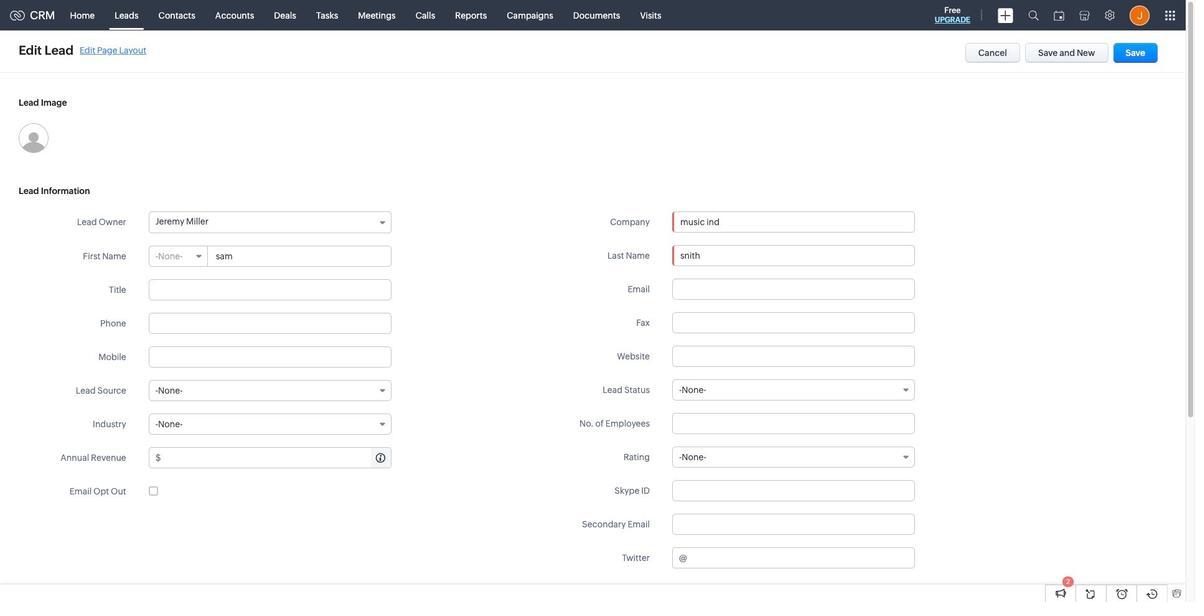 Task type: vqa. For each thing, say whether or not it's contained in the screenshot.
text field
yes



Task type: describe. For each thing, give the bounding box(es) containing it.
create menu image
[[998, 8, 1014, 23]]

create menu element
[[991, 0, 1021, 30]]

image image
[[19, 123, 49, 153]]



Task type: locate. For each thing, give the bounding box(es) containing it.
logo image
[[10, 10, 25, 20]]

profile element
[[1123, 0, 1158, 30]]

profile image
[[1130, 5, 1150, 25]]

search image
[[1029, 10, 1040, 21]]

None field
[[149, 247, 208, 267], [149, 381, 392, 402], [149, 414, 392, 435], [149, 247, 208, 267], [149, 381, 392, 402], [149, 414, 392, 435]]

search element
[[1021, 0, 1047, 31]]

None text field
[[209, 247, 391, 267], [673, 346, 916, 367], [673, 481, 916, 502], [673, 514, 916, 536], [209, 247, 391, 267], [673, 346, 916, 367], [673, 481, 916, 502], [673, 514, 916, 536]]

calendar image
[[1055, 10, 1065, 20]]

None text field
[[673, 245, 916, 267], [673, 279, 916, 300], [149, 280, 392, 301], [673, 313, 916, 334], [149, 313, 392, 334], [149, 347, 392, 368], [673, 414, 916, 435], [163, 448, 391, 468], [689, 549, 915, 569], [673, 245, 916, 267], [673, 279, 916, 300], [149, 280, 392, 301], [673, 313, 916, 334], [149, 313, 392, 334], [149, 347, 392, 368], [673, 414, 916, 435], [163, 448, 391, 468], [689, 549, 915, 569]]



